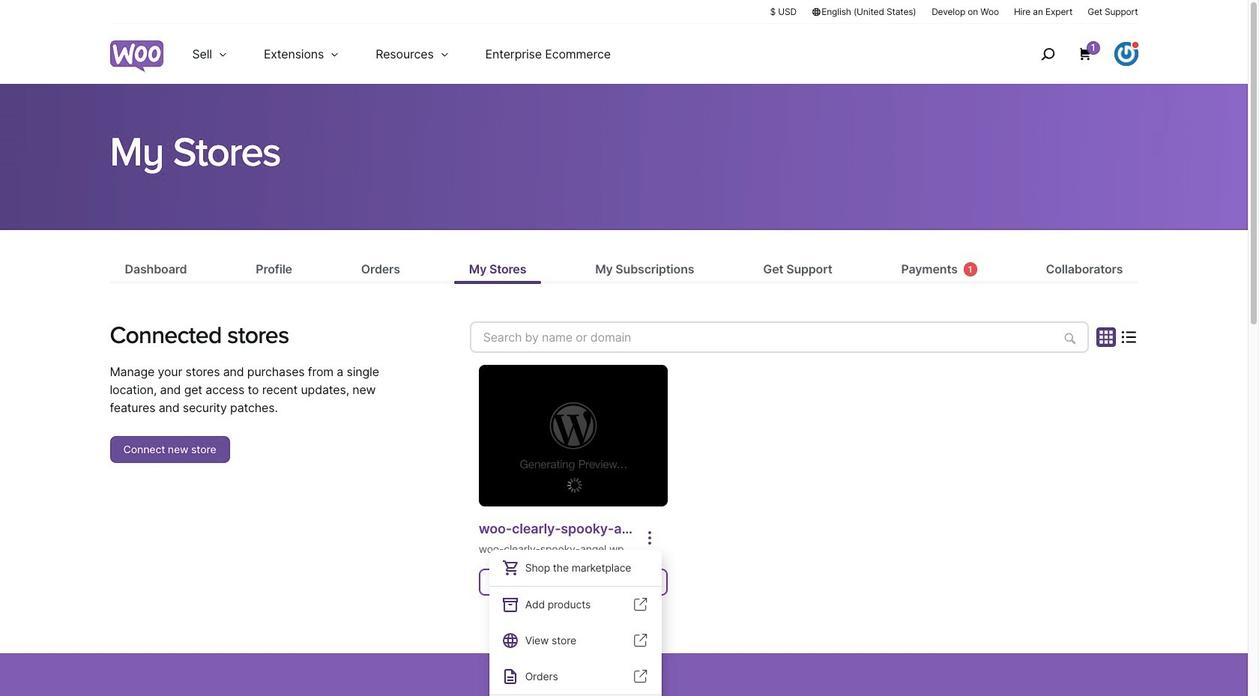 Task type: locate. For each thing, give the bounding box(es) containing it.
cart image
[[501, 559, 519, 577]]

external link image up external link image
[[632, 599, 650, 611]]

1 external link image from the top
[[632, 599, 650, 611]]

external link image down external link image
[[632, 671, 650, 683]]

0 vertical spatial external link image
[[632, 599, 650, 611]]

2 external link image from the top
[[632, 671, 650, 683]]

search image
[[1036, 42, 1060, 66]]

external link image for orders image
[[632, 671, 650, 683]]

external link image for size 24 icon
[[632, 599, 650, 611]]

1 vertical spatial external link image
[[632, 671, 650, 683]]

open account menu image
[[1114, 42, 1138, 66]]

external link image
[[632, 599, 650, 611], [632, 671, 650, 683]]



Task type: describe. For each thing, give the bounding box(es) containing it.
orders image
[[501, 668, 519, 686]]

size 24 image
[[501, 596, 519, 614]]

external link image
[[632, 635, 650, 647]]

service navigation menu element
[[1009, 30, 1138, 78]]

Search by name or domain text field
[[470, 322, 1089, 353]]

manage your store in a new browser tab image
[[479, 365, 668, 507]]

close options menu image
[[641, 529, 659, 547]]

size 24 image
[[501, 632, 519, 650]]



Task type: vqa. For each thing, say whether or not it's contained in the screenshot.
8:44
no



